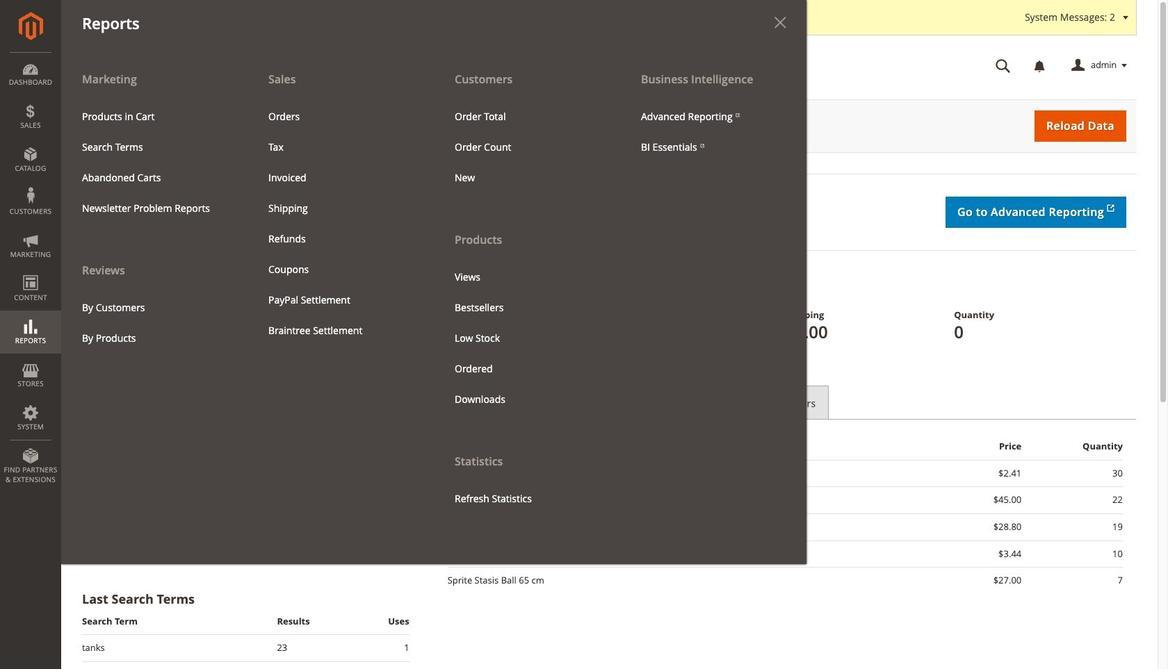 Task type: locate. For each thing, give the bounding box(es) containing it.
menu bar
[[0, 0, 807, 565]]

menu
[[61, 64, 807, 565], [61, 64, 248, 354], [434, 64, 620, 514], [72, 101, 237, 224], [258, 101, 424, 346], [444, 101, 610, 193], [631, 101, 796, 163], [444, 262, 610, 415], [72, 293, 237, 354]]



Task type: vqa. For each thing, say whether or not it's contained in the screenshot.
From text box
no



Task type: describe. For each thing, give the bounding box(es) containing it.
magento admin panel image
[[18, 12, 43, 40]]



